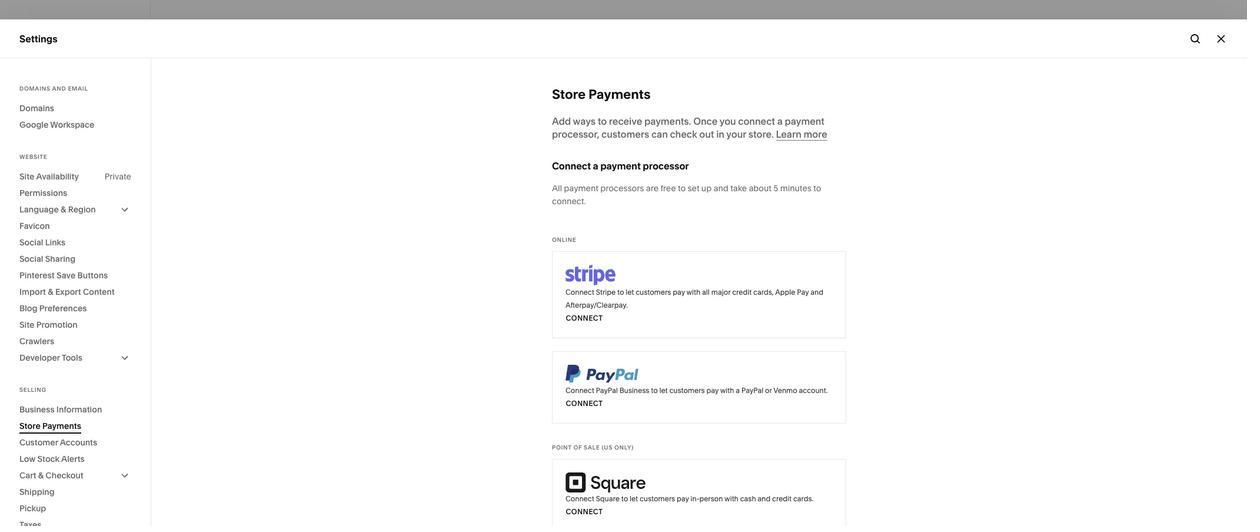 Task type: vqa. For each thing, say whether or not it's contained in the screenshot.
EXTENSIONS for Connected Extensions
no



Task type: locate. For each thing, give the bounding box(es) containing it.
export
[[55, 287, 81, 297]]

of inside create a guided series of lessons to teach a skill or educate on a topic
[[518, 417, 526, 429]]

0 vertical spatial in
[[717, 128, 725, 140]]

to right ways
[[598, 115, 607, 127]]

in down the you
[[717, 128, 725, 140]]

0 horizontal spatial business
[[19, 404, 55, 415]]

connect paypal business to let customers pay with a paypal or venmo account. connect
[[566, 386, 828, 408]]

store payments up ways
[[552, 87, 651, 102]]

venmo
[[774, 386, 798, 395]]

and right pay
[[811, 288, 824, 297]]

promotion
[[36, 320, 77, 330]]

2 horizontal spatial or
[[1053, 417, 1062, 429]]

connect button down square at the bottom of the page
[[566, 506, 603, 519]]

1 website from the top
[[19, 73, 56, 85]]

domains for google
[[19, 103, 54, 114]]

and
[[52, 85, 66, 92], [714, 183, 729, 194], [811, 288, 824, 297], [758, 495, 771, 503]]

payment
[[785, 115, 825, 127], [601, 160, 641, 172], [564, 183, 599, 194]]

0 horizontal spatial or
[[630, 417, 639, 429]]

trial
[[478, 505, 492, 515]]

website up domains and email
[[19, 73, 56, 85]]

pay for in-
[[677, 495, 689, 503]]

analytics
[[19, 258, 61, 270]]

website link
[[19, 72, 131, 87]]

1 horizontal spatial or
[[765, 386, 772, 395]]

site down blog
[[19, 320, 34, 330]]

marketing
[[19, 215, 65, 227]]

0 vertical spatial pay
[[673, 288, 685, 297]]

payment up the connect.
[[564, 183, 599, 194]]

or for educate
[[630, 417, 639, 429]]

let inside connect square to let customers pay in-person with cash and credit cards. connect
[[630, 495, 638, 503]]

site availability
[[19, 171, 79, 182]]

1 paypal from the left
[[596, 386, 618, 395]]

days.
[[534, 505, 555, 515]]

selling inside selling link
[[19, 94, 50, 106]]

or
[[765, 386, 772, 395], [630, 417, 639, 429], [1053, 417, 1062, 429]]

customer accounts link
[[19, 434, 131, 451]]

0 horizontal spatial credit
[[732, 288, 752, 297]]

a left the venmo
[[736, 386, 740, 395]]

store payments down business information
[[19, 421, 81, 432]]

online
[[552, 237, 577, 243]]

payment up learn more
[[785, 115, 825, 127]]

with left the all
[[687, 288, 701, 297]]

connect button up 'teach'
[[566, 397, 603, 410]]

2 site from the top
[[19, 320, 34, 330]]

connect button
[[566, 312, 603, 325], [566, 397, 603, 410], [566, 506, 603, 519]]

a inside add ways to receive payments. once you connect a payment processor, customers can check out in your store.
[[778, 115, 783, 127]]

1 horizontal spatial out
[[700, 128, 714, 140]]

1 vertical spatial site
[[19, 320, 34, 330]]

1 horizontal spatial &
[[48, 287, 53, 297]]

business
[[620, 386, 650, 395], [19, 404, 55, 415]]

2 vertical spatial with
[[725, 495, 739, 503]]

your
[[727, 128, 746, 140], [696, 505, 713, 515]]

get started
[[816, 457, 866, 466]]

site up permissions
[[19, 171, 34, 182]]

settings up help link
[[19, 394, 56, 406]]

out down once
[[700, 128, 714, 140]]

or for venmo
[[765, 386, 772, 395]]

2 domains from the top
[[19, 103, 54, 114]]

1 vertical spatial settings
[[19, 394, 56, 406]]

appointments
[[989, 417, 1051, 429]]

1 horizontal spatial business
[[620, 386, 650, 395]]

scheduling link
[[19, 278, 131, 293]]

0 vertical spatial store payments
[[552, 87, 651, 102]]

0 vertical spatial scheduling
[[19, 279, 70, 291]]

greg robinson robinsongreg175@gmail.com
[[47, 454, 143, 472]]

cards,
[[754, 288, 774, 297]]

customers down receive
[[602, 128, 649, 140]]

1 connect button from the top
[[566, 312, 603, 325]]

1 vertical spatial your
[[696, 505, 713, 515]]

series
[[489, 417, 515, 429]]

stripe
[[596, 288, 616, 297]]

or inside create a guided series of lessons to teach a skill or educate on a topic
[[630, 417, 639, 429]]

favicon social links social sharing pinterest save buttons import & export content blog preferences site promotion crawlers
[[19, 221, 115, 347]]

social up 'pinterest'
[[19, 254, 43, 264]]

payment inside add ways to receive payments. once you connect a payment processor, customers can check out in your store.
[[785, 115, 825, 127]]

of left sale
[[574, 444, 582, 451]]

1 settings from the top
[[19, 33, 57, 44]]

your down person
[[696, 505, 713, 515]]

can
[[652, 128, 668, 140]]

customers inside add ways to receive payments. once you connect a payment processor, customers can check out in your store.
[[602, 128, 649, 140]]

the
[[636, 505, 649, 515]]

1 site from the top
[[19, 171, 34, 182]]

1 vertical spatial let
[[660, 386, 668, 395]]

connect
[[738, 115, 775, 127]]

customers right stripe
[[636, 288, 671, 297]]

scheduling down analytics
[[19, 279, 70, 291]]

all
[[702, 288, 710, 297]]

let inside 'connect stripe to let customers pay with all major credit cards, apple pay and afterpay/clearpay. connect'
[[626, 288, 634, 297]]

lessons
[[529, 417, 562, 429]]

site.
[[715, 505, 731, 515]]

a up "topic"
[[447, 417, 452, 429]]

payments down business information
[[42, 421, 81, 432]]

0 horizontal spatial store payments
[[19, 421, 81, 432]]

permissions link
[[19, 185, 131, 201]]

2 connect button from the top
[[566, 397, 603, 410]]

1 vertical spatial out
[[672, 505, 685, 515]]

1 vertical spatial store
[[19, 421, 41, 432]]

1 vertical spatial with
[[720, 386, 734, 395]]

let inside connect paypal business to let customers pay with a paypal or venmo account. connect
[[660, 386, 668, 395]]

receive
[[609, 115, 642, 127]]

developer tools link
[[19, 350, 131, 366]]

1 horizontal spatial payments
[[589, 87, 651, 102]]

customers up most
[[640, 495, 675, 503]]

tools inside dropdown button
[[62, 353, 82, 363]]

business up help
[[19, 404, 55, 415]]

or left the venmo
[[765, 386, 772, 395]]

with left the venmo
[[720, 386, 734, 395]]

free
[[661, 183, 676, 194]]

to up get
[[622, 495, 628, 503]]

& inside the favicon social links social sharing pinterest save buttons import & export content blog preferences site promotion crawlers
[[48, 287, 53, 297]]

customers inside connect paypal business to let customers pay with a paypal or venmo account. connect
[[670, 386, 705, 395]]

to right stripe
[[618, 288, 624, 297]]

payments.
[[645, 115, 691, 127]]

all payment processors are free to set up and take about 5 minutes to connect.
[[552, 183, 822, 207]]

site promotion link
[[19, 317, 131, 333]]

1 vertical spatial credit
[[772, 495, 792, 503]]

0 vertical spatial social
[[19, 237, 43, 248]]

your down the you
[[727, 128, 746, 140]]

2 paypal from the left
[[742, 386, 764, 395]]

create a guided series of lessons to teach a skill or educate on a topic
[[415, 417, 678, 442]]

let for square
[[630, 495, 638, 503]]

1 social from the top
[[19, 237, 43, 248]]

1 horizontal spatial payment
[[601, 160, 641, 172]]

in inside add ways to receive payments. once you connect a payment processor, customers can check out in your store.
[[717, 128, 725, 140]]

of right series
[[518, 417, 526, 429]]

sale
[[584, 444, 600, 451]]

0 horizontal spatial payment
[[564, 183, 599, 194]]

payments
[[589, 87, 651, 102], [42, 421, 81, 432]]

point of sale (us only)
[[552, 444, 634, 451]]

0 vertical spatial &
[[61, 204, 66, 215]]

0 horizontal spatial scheduling
[[19, 279, 70, 291]]

learn more
[[776, 128, 828, 140]]

check
[[670, 128, 697, 140]]

1 vertical spatial pay
[[707, 386, 719, 395]]

to inside connect paypal business to let customers pay with a paypal or venmo account. connect
[[651, 386, 658, 395]]

1 vertical spatial connect button
[[566, 397, 603, 410]]

out inside add ways to receive payments. once you connect a payment processor, customers can check out in your store.
[[700, 128, 714, 140]]

3 connect button from the top
[[566, 506, 603, 519]]

& for region
[[61, 204, 66, 215]]

connect button for paypal
[[566, 397, 603, 410]]

1 horizontal spatial credit
[[772, 495, 792, 503]]

0 vertical spatial your
[[727, 128, 746, 140]]

1 vertical spatial &
[[48, 287, 53, 297]]

2 vertical spatial pay
[[677, 495, 689, 503]]

0 vertical spatial out
[[700, 128, 714, 140]]

scheduling inside scheduling sell live, scheduled services, coaching appointments or classes
[[816, 400, 867, 412]]

credit inside 'connect stripe to let customers pay with all major credit cards, apple pay and afterpay/clearpay. connect'
[[732, 288, 752, 297]]

services,
[[903, 417, 943, 429]]

a left skill
[[603, 417, 608, 429]]

website inside website "link"
[[19, 73, 56, 85]]

settings up domains and email
[[19, 33, 57, 44]]

add
[[552, 115, 571, 127]]

1 horizontal spatial your
[[727, 128, 746, 140]]

pay inside 'connect stripe to let customers pay with all major credit cards, apple pay and afterpay/clearpay. connect'
[[673, 288, 685, 297]]

2 social from the top
[[19, 254, 43, 264]]

robinson
[[65, 454, 97, 463]]

pay
[[797, 288, 809, 297]]

get
[[816, 457, 830, 466]]

0 vertical spatial with
[[687, 288, 701, 297]]

pay inside connect square to let customers pay in-person with cash and credit cards. connect
[[677, 495, 689, 503]]

to up educate
[[651, 386, 658, 395]]

0 vertical spatial payment
[[785, 115, 825, 127]]

cash
[[740, 495, 756, 503]]

a right on
[[429, 430, 434, 442]]

products
[[26, 116, 61, 127]]

customers up educate
[[670, 386, 705, 395]]

once
[[694, 115, 718, 127]]

selling link
[[19, 94, 131, 108]]

0 vertical spatial connect button
[[566, 312, 603, 325]]

out right most
[[672, 505, 685, 515]]

2 vertical spatial payment
[[564, 183, 599, 194]]

1 vertical spatial scheduling
[[816, 400, 867, 412]]

0 vertical spatial settings
[[19, 33, 57, 44]]

0 vertical spatial of
[[518, 417, 526, 429]]

in
[[717, 128, 725, 140], [516, 505, 523, 515]]

payment up processors
[[601, 160, 641, 172]]

1 horizontal spatial scheduling
[[816, 400, 867, 412]]

scheduling up live,
[[816, 400, 867, 412]]

customer
[[19, 437, 58, 448]]

2 horizontal spatial &
[[61, 204, 66, 215]]

2 vertical spatial &
[[38, 470, 44, 481]]

connect stripe to let customers pay with all major credit cards, apple pay and afterpay/clearpay. connect
[[566, 288, 824, 323]]

0 vertical spatial business
[[620, 386, 650, 395]]

or inside connect paypal business to let customers pay with a paypal or venmo account. connect
[[765, 386, 772, 395]]

website up site availability
[[19, 154, 47, 160]]

selling
[[291, 19, 344, 39], [19, 94, 50, 106], [26, 196, 53, 207], [19, 387, 47, 393]]

paypal left the venmo
[[742, 386, 764, 395]]

processor,
[[552, 128, 600, 140]]

(us
[[602, 444, 613, 451]]

0 vertical spatial site
[[19, 171, 34, 182]]

save
[[57, 270, 76, 281]]

with inside connect paypal business to let customers pay with a paypal or venmo account. connect
[[720, 386, 734, 395]]

google workspace link
[[19, 117, 131, 133]]

0 vertical spatial website
[[19, 73, 56, 85]]

business up skill
[[620, 386, 650, 395]]

let up get
[[630, 495, 638, 503]]

1 horizontal spatial store
[[552, 87, 586, 102]]

1 vertical spatial domains
[[19, 103, 54, 114]]

and right up
[[714, 183, 729, 194]]

credit right major
[[732, 288, 752, 297]]

let for stripe
[[626, 288, 634, 297]]

1 vertical spatial website
[[19, 154, 47, 160]]

0 horizontal spatial payments
[[42, 421, 81, 432]]

domains
[[19, 85, 50, 92], [19, 103, 54, 114]]

cards.
[[794, 495, 814, 503]]

2 horizontal spatial payment
[[785, 115, 825, 127]]

to inside add ways to receive payments. once you connect a payment processor, customers can check out in your store.
[[598, 115, 607, 127]]

store up add
[[552, 87, 586, 102]]

1 horizontal spatial paypal
[[742, 386, 764, 395]]

in left 14
[[516, 505, 523, 515]]

business inside connect paypal business to let customers pay with a paypal or venmo account. connect
[[620, 386, 650, 395]]

store up customer
[[19, 421, 41, 432]]

help
[[19, 415, 40, 427]]

domains inside domains google workspace
[[19, 103, 54, 114]]

tools
[[54, 196, 75, 207], [62, 353, 82, 363]]

to
[[598, 115, 607, 127], [678, 183, 686, 194], [814, 183, 822, 194], [618, 288, 624, 297], [651, 386, 658, 395], [565, 417, 574, 429], [622, 495, 628, 503], [611, 505, 619, 515]]

0 vertical spatial let
[[626, 288, 634, 297]]

1 domains from the top
[[19, 85, 50, 92]]

are
[[646, 183, 659, 194]]

2 vertical spatial let
[[630, 495, 638, 503]]

0 vertical spatial tools
[[54, 196, 75, 207]]

learn
[[776, 128, 802, 140]]

and right cash
[[758, 495, 771, 503]]

payments up receive
[[589, 87, 651, 102]]

0 vertical spatial payments
[[589, 87, 651, 102]]

0 horizontal spatial store
[[19, 421, 41, 432]]

to right minutes
[[814, 183, 822, 194]]

& inside language & region dropdown button
[[61, 204, 66, 215]]

2 horizontal spatial of
[[687, 505, 695, 515]]

cart & checkout
[[19, 470, 83, 481]]

1 vertical spatial payments
[[42, 421, 81, 432]]

credit left cards.
[[772, 495, 792, 503]]

connect button for square
[[566, 506, 603, 519]]

paypal up skill
[[596, 386, 618, 395]]

connect button down afterpay/clearpay.
[[566, 312, 603, 325]]

of
[[518, 417, 526, 429], [574, 444, 582, 451], [687, 505, 695, 515]]

permissions
[[19, 188, 67, 198]]

marketing link
[[19, 215, 131, 229]]

1 vertical spatial of
[[574, 444, 582, 451]]

minutes
[[780, 183, 812, 194]]

import & export content link
[[19, 284, 131, 300]]

products link
[[26, 111, 137, 131]]

1 vertical spatial in
[[516, 505, 523, 515]]

& inside cart & checkout "dropdown button"
[[38, 470, 44, 481]]

let up educate
[[660, 386, 668, 395]]

to left 'teach'
[[565, 417, 574, 429]]

up
[[702, 183, 712, 194]]

with up site.
[[725, 495, 739, 503]]

more
[[804, 128, 828, 140]]

0 vertical spatial domains
[[19, 85, 50, 92]]

1 horizontal spatial in
[[717, 128, 725, 140]]

of down the in-
[[687, 505, 695, 515]]

0 horizontal spatial of
[[518, 417, 526, 429]]

1 vertical spatial social
[[19, 254, 43, 264]]

1 vertical spatial tools
[[62, 353, 82, 363]]

0 horizontal spatial &
[[38, 470, 44, 481]]

information
[[56, 404, 102, 415]]

let right stripe
[[626, 288, 634, 297]]

or right skill
[[630, 417, 639, 429]]

shipping
[[19, 487, 55, 497]]

email
[[68, 85, 88, 92]]

most
[[651, 505, 670, 515]]

social
[[19, 237, 43, 248], [19, 254, 43, 264]]

connect button for stripe
[[566, 312, 603, 325]]

store.
[[749, 128, 774, 140]]

or right appointments
[[1053, 417, 1062, 429]]

social down favicon on the top left of the page
[[19, 237, 43, 248]]

pay inside connect paypal business to let customers pay with a paypal or venmo account. connect
[[707, 386, 719, 395]]

0 horizontal spatial paypal
[[596, 386, 618, 395]]

0 vertical spatial credit
[[732, 288, 752, 297]]

2 vertical spatial connect button
[[566, 506, 603, 519]]

a up the learn
[[778, 115, 783, 127]]



Task type: describe. For each thing, give the bounding box(es) containing it.
workspace
[[50, 120, 94, 130]]

accounts
[[60, 437, 97, 448]]

language & region link
[[19, 201, 131, 218]]

or inside scheduling sell live, scheduled services, coaching appointments or classes
[[1053, 417, 1062, 429]]

contacts link
[[19, 236, 131, 250]]

1 horizontal spatial store payments
[[552, 87, 651, 102]]

tools for selling tools
[[54, 196, 75, 207]]

language & region
[[19, 204, 96, 215]]

connect a payment processor
[[552, 160, 689, 172]]

pickup
[[19, 503, 46, 514]]

account.
[[799, 386, 828, 395]]

shipping pickup
[[19, 487, 55, 514]]

1 vertical spatial business
[[19, 404, 55, 415]]

processor
[[643, 160, 689, 172]]

14
[[525, 505, 533, 515]]

only)
[[615, 444, 634, 451]]

crawlers
[[19, 336, 54, 347]]

cart
[[19, 470, 36, 481]]

discounts
[[26, 156, 65, 167]]

classes
[[816, 430, 849, 442]]

1 vertical spatial payment
[[601, 160, 641, 172]]

low
[[19, 454, 35, 465]]

to inside 'connect stripe to let customers pay with all major credit cards, apple pay and afterpay/clearpay. connect'
[[618, 288, 624, 297]]

selling tools link
[[26, 191, 137, 211]]

topic
[[436, 430, 459, 442]]

1 vertical spatial store payments
[[19, 421, 81, 432]]

and inside the all payment processors are free to set up and take about 5 minutes to connect.
[[714, 183, 729, 194]]

scheduling for scheduling
[[19, 279, 70, 291]]

robinsongreg175@gmail.com
[[47, 463, 143, 472]]

upgrade
[[557, 505, 591, 515]]

import
[[19, 287, 46, 297]]

domains for and
[[19, 85, 50, 92]]

shipping link
[[19, 484, 131, 500]]

low stock alerts link
[[19, 451, 131, 467]]

a inside connect paypal business to let customers pay with a paypal or venmo account. connect
[[736, 386, 740, 395]]

learn more link
[[776, 128, 828, 141]]

started
[[832, 457, 866, 466]]

about
[[749, 183, 772, 194]]

5
[[774, 183, 778, 194]]

discounts link
[[26, 151, 137, 171]]

& for checkout
[[38, 470, 44, 481]]

you
[[720, 115, 736, 127]]

customers inside 'connect stripe to let customers pay with all major credit cards, apple pay and afterpay/clearpay. connect'
[[636, 288, 671, 297]]

links
[[45, 237, 65, 248]]

processors
[[601, 183, 644, 194]]

2 vertical spatial of
[[687, 505, 695, 515]]

add ways to receive payments. once you connect a payment processor, customers can check out in your store.
[[552, 115, 825, 140]]

google
[[19, 120, 48, 130]]

connect square to let customers pay in-person with cash and credit cards. connect
[[566, 495, 814, 516]]

with inside 'connect stripe to let customers pay with all major credit cards, apple pay and afterpay/clearpay. connect'
[[687, 288, 701, 297]]

invoicing
[[26, 176, 62, 187]]

favicon link
[[19, 218, 131, 234]]

to inside connect square to let customers pay in-person with cash and credit cards. connect
[[622, 495, 628, 503]]

social links link
[[19, 234, 131, 251]]

0 horizontal spatial out
[[672, 505, 685, 515]]

private
[[105, 171, 131, 182]]

ways
[[573, 115, 596, 127]]

tools for developer tools
[[62, 353, 82, 363]]

0 horizontal spatial in
[[516, 505, 523, 515]]

scheduling sell live, scheduled services, coaching appointments or classes
[[816, 400, 1062, 442]]

get started button
[[816, 452, 866, 473]]

with inside connect square to let customers pay in-person with cash and credit cards. connect
[[725, 495, 739, 503]]

pay for with
[[673, 288, 685, 297]]

domains google workspace
[[19, 103, 94, 130]]

scheduling for scheduling sell live, scheduled services, coaching appointments or classes
[[816, 400, 867, 412]]

person
[[700, 495, 723, 503]]

and left email
[[52, 85, 66, 92]]

greg
[[47, 454, 64, 463]]

apple
[[776, 288, 796, 297]]

contacts
[[19, 237, 60, 248]]

availability
[[36, 171, 79, 182]]

and inside 'connect stripe to let customers pay with all major credit cards, apple pay and afterpay/clearpay. connect'
[[811, 288, 824, 297]]

now
[[593, 505, 609, 515]]

2 settings from the top
[[19, 394, 56, 406]]

customer accounts low stock alerts
[[19, 437, 97, 465]]

and inside connect square to let customers pay in-person with cash and credit cards. connect
[[758, 495, 771, 503]]

your trial ends in 14 days. upgrade now to get the most out of your site.
[[458, 505, 731, 515]]

business information link
[[19, 402, 131, 418]]

on
[[415, 430, 426, 442]]

language & region button
[[19, 201, 131, 218]]

ends
[[494, 505, 514, 515]]

2 website from the top
[[19, 154, 47, 160]]

to left set
[[678, 183, 686, 194]]

pinterest
[[19, 270, 55, 281]]

site inside the favicon social links social sharing pinterest save buttons import & export content blog preferences site promotion crawlers
[[19, 320, 34, 330]]

customers inside connect square to let customers pay in-person with cash and credit cards. connect
[[640, 495, 675, 503]]

a down processor,
[[593, 160, 599, 172]]

developer
[[19, 353, 60, 363]]

live,
[[834, 417, 852, 429]]

take
[[731, 183, 747, 194]]

selling tools
[[26, 196, 75, 207]]

in-
[[691, 495, 700, 503]]

scheduled
[[854, 417, 901, 429]]

selling inside the selling tools link
[[26, 196, 53, 207]]

pinterest save buttons link
[[19, 267, 131, 284]]

analytics link
[[19, 257, 131, 271]]

cart & checkout button
[[19, 467, 131, 484]]

blog preferences link
[[19, 300, 131, 317]]

square
[[596, 495, 620, 503]]

credit inside connect square to let customers pay in-person with cash and credit cards. connect
[[772, 495, 792, 503]]

payment inside the all payment processors are free to set up and take about 5 minutes to connect.
[[564, 183, 599, 194]]

point
[[552, 444, 572, 451]]

afterpay/clearpay.
[[566, 301, 628, 310]]

favicon
[[19, 221, 50, 231]]

region
[[68, 204, 96, 215]]

0 horizontal spatial your
[[696, 505, 713, 515]]

to left get
[[611, 505, 619, 515]]

0 vertical spatial store
[[552, 87, 586, 102]]

to inside create a guided series of lessons to teach a skill or educate on a topic
[[565, 417, 574, 429]]

1 horizontal spatial of
[[574, 444, 582, 451]]

your inside add ways to receive payments. once you connect a payment processor, customers can check out in your store.
[[727, 128, 746, 140]]



